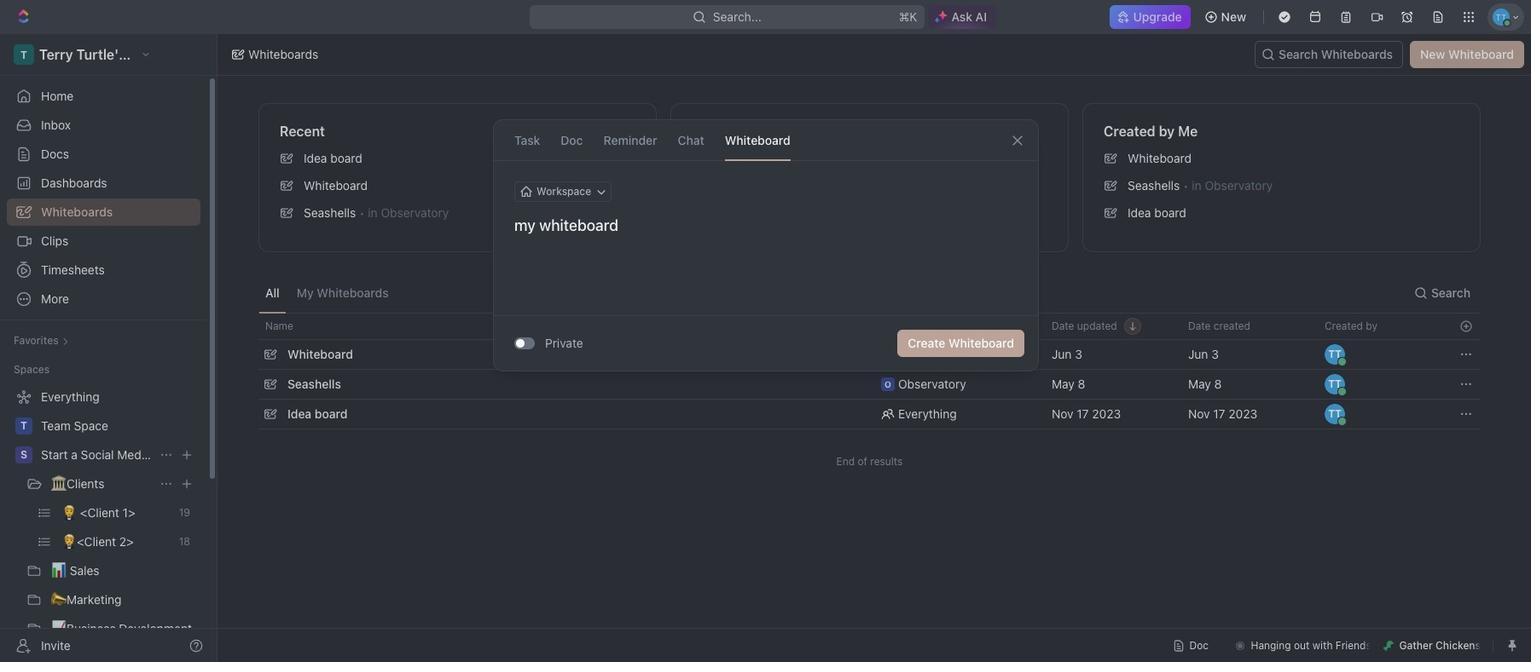 Task type: vqa. For each thing, say whether or not it's contained in the screenshot.
channels for first Check all communication channels ⚒️ link from the top of the page
no



Task type: locate. For each thing, give the bounding box(es) containing it.
0 vertical spatial terry turtle, , online element
[[1325, 345, 1347, 366]]

row
[[259, 313, 1481, 340], [259, 338, 1481, 372], [259, 368, 1481, 402], [259, 398, 1481, 432]]

tab list
[[259, 273, 396, 313]]

drumstick bite image
[[1384, 641, 1395, 651]]

Name this Whiteboard... field
[[494, 216, 1038, 236]]

start a social media marketing agency, , element
[[15, 447, 32, 464]]

terry turtle, , online image
[[1337, 357, 1347, 366], [1337, 387, 1347, 396]]

terry turtle, , online element for 3rd row from the bottom
[[1325, 345, 1347, 366]]

1 vertical spatial terry turtle, , online image
[[1337, 387, 1347, 396]]

tree
[[7, 384, 201, 663]]

dialog
[[493, 119, 1039, 372]]

terry turtle, , online element for 4th row from the top of the page
[[1325, 404, 1347, 426]]

table
[[259, 313, 1481, 432]]

terry turtle, , online element for second row from the bottom of the page
[[1325, 375, 1347, 396]]

0 vertical spatial terry turtle, , online image
[[1337, 357, 1347, 366]]

2 terry turtle, , online element from the top
[[1325, 375, 1347, 396]]

1 vertical spatial terry turtle, , online element
[[1325, 375, 1347, 396]]

2 vertical spatial terry turtle, , online element
[[1325, 404, 1347, 426]]

1 terry turtle, , online element from the top
[[1325, 345, 1347, 366]]

terry turtle, , online element
[[1325, 345, 1347, 366], [1325, 375, 1347, 396], [1325, 404, 1347, 426]]

observatory, , element
[[881, 378, 895, 392]]

3 terry turtle, , online element from the top
[[1325, 404, 1347, 426]]

sidebar navigation
[[0, 34, 218, 663]]

2 terry turtle, , online image from the top
[[1337, 387, 1347, 396]]

1 terry turtle, , online image from the top
[[1337, 357, 1347, 366]]



Task type: describe. For each thing, give the bounding box(es) containing it.
terry turtle, , online image
[[1337, 417, 1347, 426]]

3 row from the top
[[259, 368, 1481, 402]]

tree inside sidebar navigation
[[7, 384, 201, 663]]

4 row from the top
[[259, 398, 1481, 432]]

terry turtle, , online image for 3rd row from the bottom
[[1337, 357, 1347, 366]]

terry turtle, , online image for second row from the bottom of the page
[[1337, 387, 1347, 396]]

2 row from the top
[[259, 338, 1481, 372]]

1 row from the top
[[259, 313, 1481, 340]]

no favorited whiteboards image
[[836, 142, 904, 210]]



